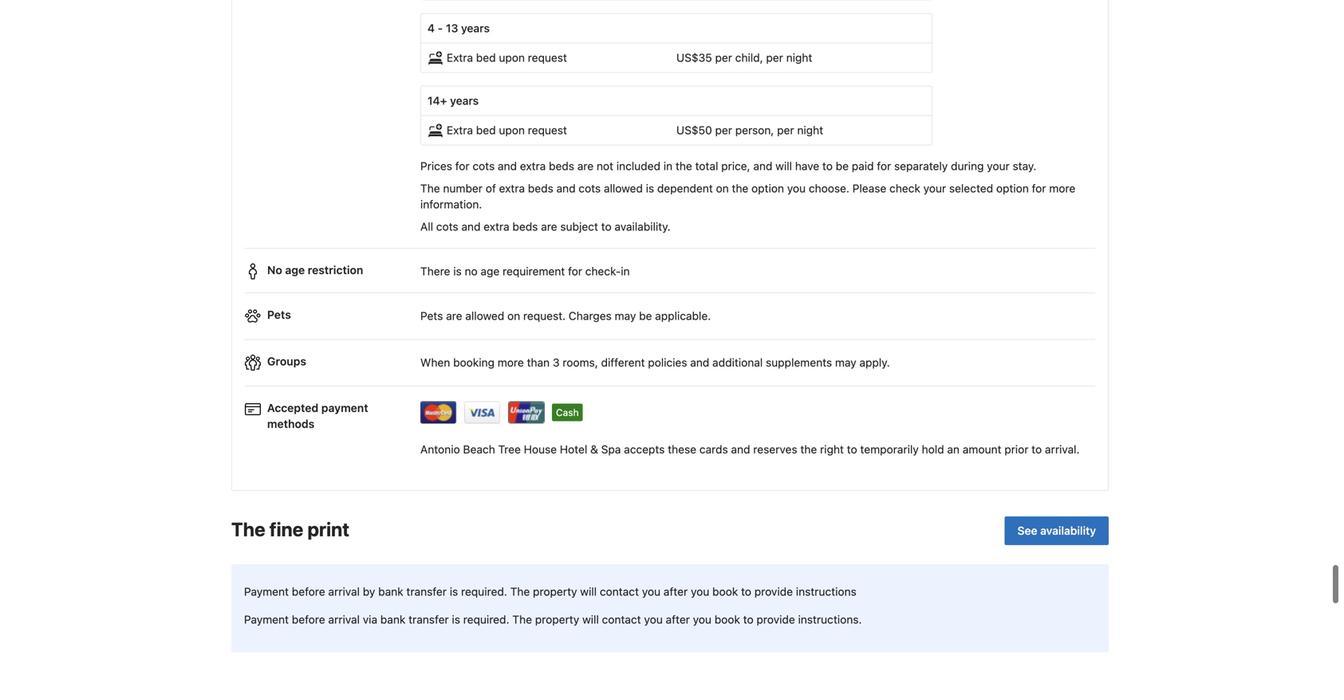 Task type: locate. For each thing, give the bounding box(es) containing it.
1 horizontal spatial pets
[[420, 310, 443, 323]]

1 horizontal spatial in
[[664, 159, 673, 173]]

0 vertical spatial transfer
[[406, 585, 447, 599]]

age right no at the top of the page
[[285, 264, 305, 277]]

payment before arrival via bank transfer is required. the property will contact you after you book to provide instructions.
[[244, 613, 862, 627]]

for down stay.
[[1032, 182, 1046, 195]]

1 vertical spatial more
[[498, 356, 524, 369]]

1 vertical spatial allowed
[[465, 310, 504, 323]]

for left check-
[[568, 265, 582, 278]]

book for instructions
[[712, 585, 738, 599]]

1 arrival from the top
[[328, 585, 360, 599]]

per left the child,
[[715, 51, 732, 64]]

0 horizontal spatial option
[[752, 182, 784, 195]]

1 request from the top
[[528, 51, 567, 64]]

0 vertical spatial your
[[987, 159, 1010, 173]]

0 vertical spatial bank
[[378, 585, 403, 599]]

0 vertical spatial book
[[712, 585, 738, 599]]

2 vertical spatial beds
[[513, 220, 538, 233]]

1 option from the left
[[752, 182, 784, 195]]

before left by
[[292, 585, 325, 599]]

0 vertical spatial request
[[528, 51, 567, 64]]

2 horizontal spatial the
[[800, 443, 817, 456]]

the down price,
[[732, 182, 749, 195]]

0 vertical spatial required.
[[461, 585, 507, 599]]

1 vertical spatial night
[[797, 123, 823, 137]]

extra
[[447, 51, 473, 64], [447, 123, 473, 137]]

provide left the instructions
[[755, 585, 793, 599]]

extra down 14+ years
[[447, 123, 473, 137]]

extra bed upon request up of
[[447, 123, 567, 137]]

unionpay credit card image
[[508, 402, 545, 424]]

is
[[646, 182, 654, 195], [453, 265, 462, 278], [450, 585, 458, 599], [452, 613, 460, 627]]

0 vertical spatial be
[[836, 159, 849, 173]]

provide for instructions
[[755, 585, 793, 599]]

extra inside the number of extra beds and cots allowed is dependent on the option you choose. please check your selected option for more information.
[[499, 182, 525, 195]]

are down there
[[446, 310, 462, 323]]

of
[[486, 182, 496, 195]]

2 vertical spatial cots
[[436, 220, 458, 233]]

0 vertical spatial extra bed upon request
[[447, 51, 567, 64]]

extra bed upon request down 4 - 13 years
[[447, 51, 567, 64]]

0 vertical spatial upon
[[499, 51, 525, 64]]

the up payment before arrival via bank transfer is required. the property will contact you after you book to provide instructions.
[[510, 585, 530, 599]]

years
[[461, 21, 490, 35], [450, 94, 479, 107]]

availability.
[[615, 220, 671, 233]]

2 arrival from the top
[[328, 613, 360, 627]]

1 upon from the top
[[499, 51, 525, 64]]

extra bed upon request
[[447, 51, 567, 64], [447, 123, 567, 137]]

beds up there is no age requirement for check-in
[[513, 220, 538, 233]]

arrival for via
[[328, 613, 360, 627]]

1 vertical spatial may
[[835, 356, 857, 369]]

extra right of
[[499, 182, 525, 195]]

2 request from the top
[[528, 123, 567, 137]]

bed down 14+ years
[[476, 123, 496, 137]]

1 vertical spatial after
[[666, 613, 690, 627]]

0 horizontal spatial more
[[498, 356, 524, 369]]

in down availability.
[[621, 265, 630, 278]]

1 vertical spatial beds
[[528, 182, 553, 195]]

contact for instructions.
[[602, 613, 641, 627]]

per right the child,
[[766, 51, 783, 64]]

0 vertical spatial beds
[[549, 159, 574, 173]]

cots right all
[[436, 220, 458, 233]]

0 vertical spatial contact
[[600, 585, 639, 599]]

upon
[[499, 51, 525, 64], [499, 123, 525, 137]]

1 horizontal spatial the
[[732, 182, 749, 195]]

property up payment before arrival via bank transfer is required. the property will contact you after you book to provide instructions.
[[533, 585, 577, 599]]

night right the child,
[[786, 51, 812, 64]]

property
[[533, 585, 577, 599], [535, 613, 579, 627]]

before
[[292, 585, 325, 599], [292, 613, 325, 627]]

allowed inside the number of extra beds and cots allowed is dependent on the option you choose. please check your selected option for more information.
[[604, 182, 643, 195]]

0 vertical spatial property
[[533, 585, 577, 599]]

2 extra bed upon request from the top
[[447, 123, 567, 137]]

0 vertical spatial extra
[[447, 51, 473, 64]]

will up payment before arrival via bank transfer is required. the property will contact you after you book to provide instructions.
[[580, 585, 597, 599]]

0 vertical spatial payment
[[244, 585, 289, 599]]

see availability
[[1018, 525, 1096, 538]]

1 vertical spatial bank
[[380, 613, 406, 627]]

0 vertical spatial may
[[615, 310, 636, 323]]

please
[[853, 182, 887, 195]]

for right paid
[[877, 159, 891, 173]]

be
[[836, 159, 849, 173], [639, 310, 652, 323]]

1 vertical spatial upon
[[499, 123, 525, 137]]

per right us$50
[[715, 123, 732, 137]]

payment for payment before arrival via bank transfer is required. the property will contact you after you book to provide instructions.
[[244, 613, 289, 627]]

0 horizontal spatial your
[[924, 182, 946, 195]]

extra down of
[[484, 220, 510, 233]]

1 extra bed upon request from the top
[[447, 51, 567, 64]]

will
[[776, 159, 792, 173], [580, 585, 597, 599], [582, 613, 599, 627]]

tree
[[498, 443, 521, 456]]

1 horizontal spatial be
[[836, 159, 849, 173]]

2 horizontal spatial are
[[577, 159, 594, 173]]

are left subject
[[541, 220, 557, 233]]

cash
[[556, 407, 579, 418]]

2 payment from the top
[[244, 613, 289, 627]]

1 vertical spatial be
[[639, 310, 652, 323]]

1 horizontal spatial on
[[716, 182, 729, 195]]

on left request.
[[507, 310, 520, 323]]

2 horizontal spatial cots
[[579, 182, 601, 195]]

0 vertical spatial night
[[786, 51, 812, 64]]

beds left "not"
[[549, 159, 574, 173]]

2 extra from the top
[[447, 123, 473, 137]]

on inside the number of extra beds and cots allowed is dependent on the option you choose. please check your selected option for more information.
[[716, 182, 729, 195]]

1 vertical spatial book
[[715, 613, 740, 627]]

cots up of
[[473, 159, 495, 173]]

0 horizontal spatial on
[[507, 310, 520, 323]]

1 before from the top
[[292, 585, 325, 599]]

1 vertical spatial required.
[[463, 613, 509, 627]]

extra down 4 - 13 years
[[447, 51, 473, 64]]

allowed down "included"
[[604, 182, 643, 195]]

0 vertical spatial bed
[[476, 51, 496, 64]]

before for via
[[292, 613, 325, 627]]

provide
[[755, 585, 793, 599], [757, 613, 795, 627]]

1 vertical spatial request
[[528, 123, 567, 137]]

the up dependent
[[676, 159, 692, 173]]

bank right via
[[380, 613, 406, 627]]

2 before from the top
[[292, 613, 325, 627]]

option down prices for cots and extra beds are not included in the total price, and will have to be paid for separately during your stay.
[[752, 182, 784, 195]]

0 horizontal spatial age
[[285, 264, 305, 277]]

1 vertical spatial extra
[[447, 123, 473, 137]]

bed
[[476, 51, 496, 64], [476, 123, 496, 137]]

by
[[363, 585, 375, 599]]

extra for are
[[484, 220, 510, 233]]

beds up 'all cots and extra beds are subject to availability.'
[[528, 182, 553, 195]]

1 vertical spatial are
[[541, 220, 557, 233]]

your left stay.
[[987, 159, 1010, 173]]

provide left instructions. on the bottom
[[757, 613, 795, 627]]

years right 13
[[461, 21, 490, 35]]

extra up 'all cots and extra beds are subject to availability.'
[[520, 159, 546, 173]]

may left apply.
[[835, 356, 857, 369]]

pets are allowed on request. charges may be applicable.
[[420, 310, 711, 323]]

subject
[[560, 220, 598, 233]]

allowed
[[604, 182, 643, 195], [465, 310, 504, 323]]

methods
[[267, 417, 315, 431]]

fine
[[269, 519, 303, 541]]

1 vertical spatial payment
[[244, 613, 289, 627]]

property down payment before arrival by bank transfer is required. the property will contact you after you book to provide instructions
[[535, 613, 579, 627]]

0 vertical spatial arrival
[[328, 585, 360, 599]]

not
[[597, 159, 614, 173]]

request
[[528, 51, 567, 64], [528, 123, 567, 137]]

book
[[712, 585, 738, 599], [715, 613, 740, 627]]

1 vertical spatial contact
[[602, 613, 641, 627]]

contact
[[600, 585, 639, 599], [602, 613, 641, 627]]

1 vertical spatial the
[[732, 182, 749, 195]]

may right charges at the left
[[615, 310, 636, 323]]

contact down payment before arrival by bank transfer is required. the property will contact you after you book to provide instructions
[[602, 613, 641, 627]]

upon for 14+ years
[[499, 123, 525, 137]]

0 vertical spatial more
[[1049, 182, 1076, 195]]

arrival left via
[[328, 613, 360, 627]]

on down prices for cots and extra beds are not included in the total price, and will have to be paid for separately during your stay.
[[716, 182, 729, 195]]

0 vertical spatial the
[[676, 159, 692, 173]]

prices for cots and extra beds are not included in the total price, and will have to be paid for separately during your stay.
[[420, 159, 1037, 173]]

amount
[[963, 443, 1002, 456]]

arrival for by
[[328, 585, 360, 599]]

request for 4 - 13 years
[[528, 51, 567, 64]]

than
[[527, 356, 550, 369]]

1 vertical spatial transfer
[[409, 613, 449, 627]]

will for instructions.
[[582, 613, 599, 627]]

0 horizontal spatial pets
[[267, 308, 291, 322]]

cots down "not"
[[579, 182, 601, 195]]

2 upon from the top
[[499, 123, 525, 137]]

may
[[615, 310, 636, 323], [835, 356, 857, 369]]

beds
[[549, 159, 574, 173], [528, 182, 553, 195], [513, 220, 538, 233]]

1 horizontal spatial more
[[1049, 182, 1076, 195]]

the left right
[[800, 443, 817, 456]]

1 horizontal spatial your
[[987, 159, 1010, 173]]

3
[[553, 356, 560, 369]]

payment
[[244, 585, 289, 599], [244, 613, 289, 627]]

are left "not"
[[577, 159, 594, 173]]

cards
[[699, 443, 728, 456]]

2 vertical spatial will
[[582, 613, 599, 627]]

you inside the number of extra beds and cots allowed is dependent on the option you choose. please check your selected option for more information.
[[787, 182, 806, 195]]

beach
[[463, 443, 495, 456]]

1 horizontal spatial allowed
[[604, 182, 643, 195]]

pets down there
[[420, 310, 443, 323]]

the down 'prices'
[[420, 182, 440, 195]]

1 vertical spatial extra bed upon request
[[447, 123, 567, 137]]

after for instructions
[[664, 585, 688, 599]]

arrival left by
[[328, 585, 360, 599]]

will for instructions
[[580, 585, 597, 599]]

0 horizontal spatial are
[[446, 310, 462, 323]]

required. down payment before arrival by bank transfer is required. the property will contact you after you book to provide instructions
[[463, 613, 509, 627]]

more
[[1049, 182, 1076, 195], [498, 356, 524, 369]]

1 payment from the top
[[244, 585, 289, 599]]

pets for pets are allowed on request. charges may be applicable.
[[420, 310, 443, 323]]

accepted
[[267, 402, 319, 415]]

0 vertical spatial allowed
[[604, 182, 643, 195]]

allowed down no
[[465, 310, 504, 323]]

and
[[498, 159, 517, 173], [753, 159, 773, 173], [556, 182, 576, 195], [461, 220, 481, 233], [690, 356, 709, 369], [731, 443, 750, 456]]

0 horizontal spatial may
[[615, 310, 636, 323]]

0 vertical spatial are
[[577, 159, 594, 173]]

night up have
[[797, 123, 823, 137]]

1 horizontal spatial age
[[481, 265, 500, 278]]

age
[[285, 264, 305, 277], [481, 265, 500, 278]]

0 vertical spatial years
[[461, 21, 490, 35]]

visa image
[[464, 402, 501, 424]]

1 vertical spatial your
[[924, 182, 946, 195]]

be left applicable.
[[639, 310, 652, 323]]

1 vertical spatial extra
[[499, 182, 525, 195]]

after
[[664, 585, 688, 599], [666, 613, 690, 627]]

cots
[[473, 159, 495, 173], [579, 182, 601, 195], [436, 220, 458, 233]]

option
[[752, 182, 784, 195], [996, 182, 1029, 195]]

years right 14+ on the left of page
[[450, 94, 479, 107]]

your down separately
[[924, 182, 946, 195]]

1 vertical spatial cots
[[579, 182, 601, 195]]

transfer
[[406, 585, 447, 599], [409, 613, 449, 627]]

beds for and
[[528, 182, 553, 195]]

will left have
[[776, 159, 792, 173]]

0 vertical spatial before
[[292, 585, 325, 599]]

and up subject
[[556, 182, 576, 195]]

1 vertical spatial on
[[507, 310, 520, 323]]

be left paid
[[836, 159, 849, 173]]

before left via
[[292, 613, 325, 627]]

contact up payment before arrival via bank transfer is required. the property will contact you after you book to provide instructions.
[[600, 585, 639, 599]]

us$35
[[676, 51, 712, 64]]

1 extra from the top
[[447, 51, 473, 64]]

transfer right via
[[409, 613, 449, 627]]

extra
[[520, 159, 546, 173], [499, 182, 525, 195], [484, 220, 510, 233]]

required. for by
[[461, 585, 507, 599]]

transfer right by
[[406, 585, 447, 599]]

pets down no at the top of the page
[[267, 308, 291, 322]]

0 horizontal spatial cots
[[436, 220, 458, 233]]

option down stay.
[[996, 182, 1029, 195]]

beds inside the number of extra beds and cots allowed is dependent on the option you choose. please check your selected option for more information.
[[528, 182, 553, 195]]

property for via
[[535, 613, 579, 627]]

property for by
[[533, 585, 577, 599]]

4
[[428, 21, 435, 35]]

payment
[[321, 402, 368, 415]]

will down payment before arrival by bank transfer is required. the property will contact you after you book to provide instructions
[[582, 613, 599, 627]]

1 bed from the top
[[476, 51, 496, 64]]

1 vertical spatial bed
[[476, 123, 496, 137]]

in
[[664, 159, 673, 173], [621, 265, 630, 278]]

required. up payment before arrival via bank transfer is required. the property will contact you after you book to provide instructions.
[[461, 585, 507, 599]]

person,
[[735, 123, 774, 137]]

per right person,
[[777, 123, 794, 137]]

hotel
[[560, 443, 587, 456]]

check
[[890, 182, 920, 195]]

age right no
[[481, 265, 500, 278]]

you
[[787, 182, 806, 195], [642, 585, 661, 599], [691, 585, 709, 599], [644, 613, 663, 627], [693, 613, 712, 627]]

policies
[[648, 356, 687, 369]]

1 vertical spatial will
[[580, 585, 597, 599]]

1 vertical spatial provide
[[757, 613, 795, 627]]

1 horizontal spatial cots
[[473, 159, 495, 173]]

0 vertical spatial after
[[664, 585, 688, 599]]

your
[[987, 159, 1010, 173], [924, 182, 946, 195]]

0 vertical spatial on
[[716, 182, 729, 195]]

bank for via
[[380, 613, 406, 627]]

included
[[617, 159, 661, 173]]

2 vertical spatial the
[[800, 443, 817, 456]]

0 vertical spatial provide
[[755, 585, 793, 599]]

1 vertical spatial arrival
[[328, 613, 360, 627]]

in up dependent
[[664, 159, 673, 173]]

beds for are
[[513, 220, 538, 233]]

reserves
[[753, 443, 797, 456]]

1 horizontal spatial option
[[996, 182, 1029, 195]]

before for by
[[292, 585, 325, 599]]

required. for via
[[463, 613, 509, 627]]

1 vertical spatial before
[[292, 613, 325, 627]]

1 vertical spatial in
[[621, 265, 630, 278]]

2 bed from the top
[[476, 123, 496, 137]]

the inside the number of extra beds and cots allowed is dependent on the option you choose. please check your selected option for more information.
[[420, 182, 440, 195]]

bed down 4 - 13 years
[[476, 51, 496, 64]]

bank right by
[[378, 585, 403, 599]]

1 vertical spatial property
[[535, 613, 579, 627]]

number
[[443, 182, 483, 195]]

2 vertical spatial extra
[[484, 220, 510, 233]]

bank
[[378, 585, 403, 599], [380, 613, 406, 627]]



Task type: describe. For each thing, give the bounding box(es) containing it.
after for instructions.
[[666, 613, 690, 627]]

extra for years
[[447, 123, 473, 137]]

all cots and extra beds are subject to availability.
[[420, 220, 671, 233]]

&
[[590, 443, 598, 456]]

cots inside the number of extra beds and cots allowed is dependent on the option you choose. please check your selected option for more information.
[[579, 182, 601, 195]]

provide for instructions.
[[757, 613, 795, 627]]

and right cards
[[731, 443, 750, 456]]

night for us$35 per child, per night
[[786, 51, 812, 64]]

selected
[[949, 182, 993, 195]]

additional
[[712, 356, 763, 369]]

payment for payment before arrival by bank transfer is required. the property will contact you after you book to provide instructions
[[244, 585, 289, 599]]

accepted payment methods and conditions element
[[245, 394, 1095, 429]]

extra for -
[[447, 51, 473, 64]]

price,
[[721, 159, 750, 173]]

antonio beach tree house hotel & spa accepts these cards and reserves the right to temporarily hold an amount prior to arrival.
[[420, 443, 1080, 456]]

the fine print
[[231, 519, 349, 541]]

groups
[[267, 355, 306, 368]]

accepts
[[624, 443, 665, 456]]

dependent
[[657, 182, 713, 195]]

13
[[446, 21, 458, 35]]

bank for by
[[378, 585, 403, 599]]

pets for pets
[[267, 308, 291, 322]]

contact for instructions
[[600, 585, 639, 599]]

paid
[[852, 159, 874, 173]]

extra bed upon request for 14+ years
[[447, 123, 567, 137]]

see
[[1018, 525, 1038, 538]]

restriction
[[308, 264, 363, 277]]

0 vertical spatial cots
[[473, 159, 495, 173]]

14+ years
[[428, 94, 479, 107]]

have
[[795, 159, 819, 173]]

and down the information.
[[461, 220, 481, 233]]

0 vertical spatial in
[[664, 159, 673, 173]]

booking
[[453, 356, 495, 369]]

0 horizontal spatial in
[[621, 265, 630, 278]]

right
[[820, 443, 844, 456]]

more inside the number of extra beds and cots allowed is dependent on the option you choose. please check your selected option for more information.
[[1049, 182, 1076, 195]]

house
[[524, 443, 557, 456]]

apply.
[[860, 356, 890, 369]]

request.
[[523, 310, 566, 323]]

and right 'prices'
[[498, 159, 517, 173]]

different
[[601, 356, 645, 369]]

an
[[947, 443, 960, 456]]

the left fine
[[231, 519, 265, 541]]

there
[[420, 265, 450, 278]]

payment before arrival by bank transfer is required. the property will contact you after you book to provide instructions
[[244, 585, 857, 599]]

the down payment before arrival by bank transfer is required. the property will contact you after you book to provide instructions
[[512, 613, 532, 627]]

1 horizontal spatial are
[[541, 220, 557, 233]]

14+
[[428, 94, 447, 107]]

-
[[438, 21, 443, 35]]

and right price,
[[753, 159, 773, 173]]

0 vertical spatial extra
[[520, 159, 546, 173]]

total
[[695, 159, 718, 173]]

charges
[[569, 310, 612, 323]]

1 horizontal spatial may
[[835, 356, 857, 369]]

no age restriction
[[267, 264, 363, 277]]

there is no age requirement for check-in
[[420, 265, 630, 278]]

is inside the number of extra beds and cots allowed is dependent on the option you choose. please check your selected option for more information.
[[646, 182, 654, 195]]

night for us$50 per person, per night
[[797, 123, 823, 137]]

us$50 per person, per night
[[676, 123, 823, 137]]

via
[[363, 613, 377, 627]]

information.
[[420, 198, 482, 211]]

1 vertical spatial years
[[450, 94, 479, 107]]

instructions.
[[798, 613, 862, 627]]

your inside the number of extra beds and cots allowed is dependent on the option you choose. please check your selected option for more information.
[[924, 182, 946, 195]]

temporarily
[[860, 443, 919, 456]]

the number of extra beds and cots allowed is dependent on the option you choose. please check your selected option for more information.
[[420, 182, 1076, 211]]

0 horizontal spatial allowed
[[465, 310, 504, 323]]

extra bed upon request for 4 - 13 years
[[447, 51, 567, 64]]

prior
[[1005, 443, 1029, 456]]

see availability button
[[1005, 517, 1109, 546]]

us$50
[[676, 123, 712, 137]]

hold
[[922, 443, 944, 456]]

when booking more than 3 rooms, different policies and additional supplements may apply.
[[420, 356, 890, 369]]

us$35 per child, per night
[[676, 51, 812, 64]]

accepted payment methods
[[267, 402, 368, 431]]

0 horizontal spatial be
[[639, 310, 652, 323]]

0 horizontal spatial the
[[676, 159, 692, 173]]

requirement
[[503, 265, 565, 278]]

all
[[420, 220, 433, 233]]

and inside the number of extra beds and cots allowed is dependent on the option you choose. please check your selected option for more information.
[[556, 182, 576, 195]]

bed for 4 - 13 years
[[476, 51, 496, 64]]

upon for 4 - 13 years
[[499, 51, 525, 64]]

0 vertical spatial will
[[776, 159, 792, 173]]

rooms,
[[563, 356, 598, 369]]

transfer for via
[[409, 613, 449, 627]]

print
[[307, 519, 349, 541]]

child,
[[735, 51, 763, 64]]

supplements
[[766, 356, 832, 369]]

spa
[[601, 443, 621, 456]]

the inside the number of extra beds and cots allowed is dependent on the option you choose. please check your selected option for more information.
[[732, 182, 749, 195]]

no
[[267, 264, 282, 277]]

and right policies
[[690, 356, 709, 369]]

2 option from the left
[[996, 182, 1029, 195]]

instructions
[[796, 585, 857, 599]]

separately
[[894, 159, 948, 173]]

check-
[[585, 265, 621, 278]]

availability
[[1040, 525, 1096, 538]]

these
[[668, 443, 696, 456]]

antonio
[[420, 443, 460, 456]]

extra for and
[[499, 182, 525, 195]]

for up the number
[[455, 159, 470, 173]]

stay.
[[1013, 159, 1037, 173]]

book for instructions.
[[715, 613, 740, 627]]

during
[[951, 159, 984, 173]]

for inside the number of extra beds and cots allowed is dependent on the option you choose. please check your selected option for more information.
[[1032, 182, 1046, 195]]

2 vertical spatial are
[[446, 310, 462, 323]]

transfer for by
[[406, 585, 447, 599]]

prices
[[420, 159, 452, 173]]

no
[[465, 265, 478, 278]]

applicable.
[[655, 310, 711, 323]]

mastercard image
[[420, 402, 457, 424]]

when
[[420, 356, 450, 369]]

bed for 14+ years
[[476, 123, 496, 137]]

arrival.
[[1045, 443, 1080, 456]]

4 - 13 years
[[428, 21, 490, 35]]

choose.
[[809, 182, 850, 195]]

request for 14+ years
[[528, 123, 567, 137]]



Task type: vqa. For each thing, say whether or not it's contained in the screenshot.
1st request from the bottom of the page
yes



